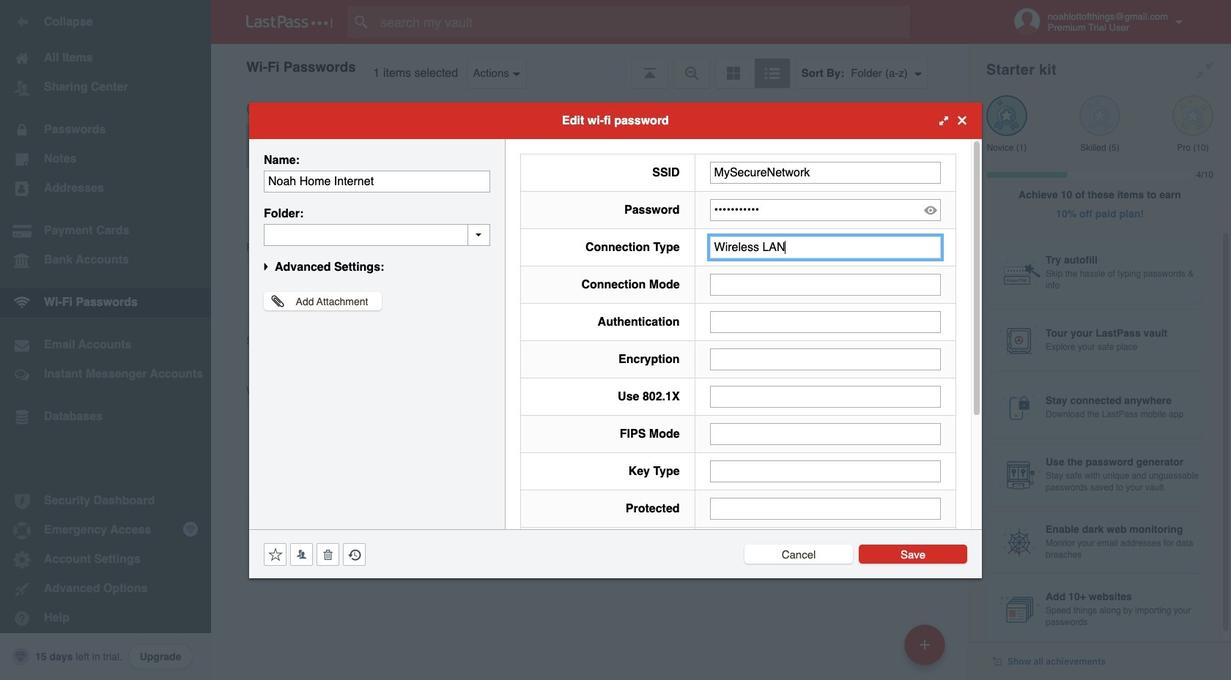 Task type: locate. For each thing, give the bounding box(es) containing it.
dialog
[[249, 102, 982, 672]]

None text field
[[710, 162, 941, 184], [264, 170, 490, 192], [264, 224, 490, 246], [710, 236, 941, 258], [710, 386, 941, 408], [710, 461, 941, 483], [710, 162, 941, 184], [264, 170, 490, 192], [264, 224, 490, 246], [710, 236, 941, 258], [710, 386, 941, 408], [710, 461, 941, 483]]

new item navigation
[[899, 621, 954, 681]]

vault options navigation
[[211, 44, 969, 88]]

None password field
[[710, 199, 941, 221]]

new item image
[[920, 640, 930, 651]]

None text field
[[710, 274, 941, 296], [710, 311, 941, 333], [710, 349, 941, 371], [710, 423, 941, 445], [710, 498, 941, 520], [710, 274, 941, 296], [710, 311, 941, 333], [710, 349, 941, 371], [710, 423, 941, 445], [710, 498, 941, 520]]



Task type: describe. For each thing, give the bounding box(es) containing it.
main navigation navigation
[[0, 0, 211, 681]]

lastpass image
[[246, 15, 333, 29]]

search my vault text field
[[347, 6, 933, 38]]

Search search field
[[347, 6, 933, 38]]



